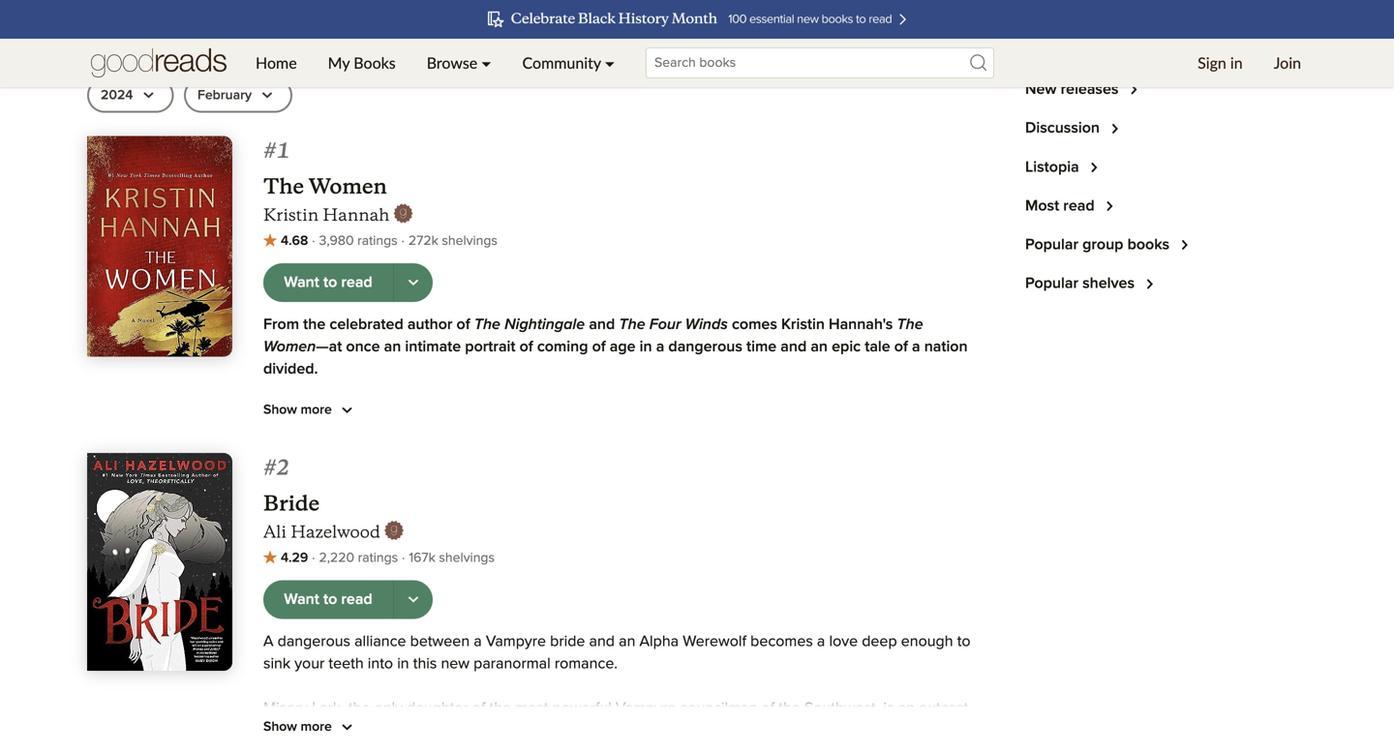 Task type: locate. For each thing, give the bounding box(es) containing it.
0 horizontal spatial between
[[410, 634, 470, 650]]

1 show from the top
[[263, 403, 297, 417]]

but left war
[[263, 651, 286, 667]]

0 vertical spatial for
[[692, 473, 710, 488]]

a up sink
[[263, 634, 274, 650]]

is inside 'misery lark, the only daughter of the most powerful vampyre councilman of the southwest, is an outcast —again. her days of living in anonymity among the humans are over: she has been called upon to uphold a historic peacekeeping alliance between the vampyres and their mortal enemies, the weres, and s'
[[883, 701, 894, 716]]

but inside women can be heroes. when twenty-year-old nursing student frances "frankie" mcgrath hears these words, it is a revelation. raised in the sun-drenched, idyllic world of southern california and sheltered by her conservative parents, she has always prided herself on doing the right thing. but in 1965, the world is changing, and she suddenly dares to imagine a different future for herself. when her brother ships out to serve in vietnam, she joins the army nurse corps and follows his path.
[[809, 451, 832, 466]]

0 vertical spatial coming
[[537, 339, 588, 355]]

of down the nightingale
[[520, 339, 533, 355]]

when down thing.
[[767, 473, 807, 488]]

to inside a dangerous alliance between a vampyre bride and an alpha werewolf becomes a love deep enough to sink your teeth into in this new paranormal romance.
[[957, 634, 971, 650]]

kristin hannah
[[263, 204, 390, 226]]

0 horizontal spatial alliance
[[354, 634, 406, 650]]

been up often
[[789, 723, 824, 739]]

world up out
[[918, 451, 956, 466]]

war, down powerful
[[584, 718, 611, 733]]

0 horizontal spatial ▾
[[481, 53, 491, 72]]

but war is just the beginning for frankie and her veteran friends. the real battle lies in coming home to a changed and divided america, to angry protesters, and to a country that wants to forget vietnam.
[[263, 651, 968, 689]]

her inside but war is just the beginning for frankie and her veteran friends. the real battle lies in coming home to a changed and divided america, to angry protesters, and to a country that wants to forget vietnam.
[[566, 651, 588, 667]]

—at once an intimate portrait of coming of age in a dangerous time and an epic tale of a nation divided.
[[263, 339, 968, 377]]

in down war.
[[411, 584, 423, 600]]

1 vertical spatial deep
[[862, 634, 897, 650]]

it up conservative
[[312, 428, 320, 444]]

of inside women can be heroes. when twenty-year-old nursing student frances "frankie" mcgrath hears these words, it is a revelation. raised in the sun-drenched, idyllic world of southern california and sheltered by her conservative parents, she has always prided herself on doing the right thing. but in 1965, the world is changing, and she suddenly dares to imagine a different future for herself. when her brother ships out to serve in vietnam, she joins the army nurse corps and follows his path.
[[703, 428, 716, 444]]

goodreads author image inside kristin hannah link
[[393, 204, 413, 223]]

1 vertical spatial shelvings
[[439, 551, 495, 565]]

0 vertical spatial popular
[[1025, 237, 1078, 253]]

vampyre up paranormal
[[486, 634, 546, 650]]

deep
[[921, 562, 957, 577], [862, 634, 897, 650]]

been inside 'misery lark, the only daughter of the most powerful vampyre councilman of the southwest, is an outcast —again. her days of living in anonymity among the humans are over: she has been called upon to uphold a historic peacekeeping alliance between the vampyres and their mortal enemies, the weres, and s'
[[789, 723, 824, 739]]

tale
[[865, 339, 890, 355]]

of
[[456, 317, 470, 333], [520, 339, 533, 355], [592, 339, 606, 355], [894, 339, 908, 355], [703, 428, 716, 444], [373, 562, 386, 577], [569, 562, 582, 577], [472, 701, 485, 716], [761, 701, 775, 716], [427, 718, 440, 733], [386, 723, 399, 739]]

been inside is the story of one woman gone to war, but it shines a light on all women who put themselves in harm's way and whose sacrifice and commitment to their country has too often been forgotten. a nove
[[815, 740, 850, 754]]

popular for popular shelves
[[1025, 276, 1078, 292]]

angry
[[491, 673, 529, 689]]

frankie inside but war is just the beginning for frankie and her veteran friends. the real battle lies in coming home to a changed and divided america, to angry protesters, and to a country that wants to forget vietnam.
[[481, 651, 532, 667]]

home link
[[240, 39, 312, 87]]

1 vertical spatial ratings
[[358, 551, 398, 565]]

coming up the vietnam.
[[846, 651, 896, 667]]

raised
[[426, 428, 472, 444]]

1 vertical spatial want to read button
[[263, 580, 394, 619]]

vampyre inside 'misery lark, the only daughter of the most powerful vampyre councilman of the southwest, is an outcast —again. her days of living in anonymity among the humans are over: she has been called upon to uphold a historic peacekeeping alliance between the vampyres and their mortal enemies, the weres, and s'
[[616, 701, 676, 716]]

to right out
[[956, 473, 969, 488]]

a down —again.
[[263, 745, 272, 754]]

1 horizontal spatial by
[[952, 428, 968, 444]]

ratings for 2
[[358, 551, 398, 565]]

272k shelvings
[[408, 234, 498, 248]]

1 want from the top
[[284, 275, 319, 290]]

0 vertical spatial has
[[467, 451, 491, 466]]

1 want to read button from the top
[[263, 263, 394, 302]]

1 vertical spatial her
[[811, 473, 833, 488]]

0 horizontal spatial coming
[[537, 339, 588, 355]]

1 vertical spatial for
[[459, 651, 477, 667]]

for inside but war is just the beginning for frankie and her veteran friends. the real battle lies in coming home to a changed and divided america, to angry protesters, and to a country that wants to forget vietnam.
[[459, 651, 477, 667]]

prided
[[545, 451, 589, 466]]

0 horizontal spatial for
[[459, 651, 477, 667]]

over-
[[772, 540, 807, 555]]

2 popular from the top
[[1025, 276, 1078, 292]]

2
[[277, 451, 290, 481]]

popular left shelves
[[1025, 276, 1078, 292]]

becomes inside a dangerous alliance between a vampyre bride and an alpha werewolf becomes a love deep enough to sink your teeth into in this new paranormal romance.
[[750, 634, 813, 650]]

between inside a dangerous alliance between a vampyre bride and an alpha werewolf becomes a love deep enough to sink your teeth into in this new paranormal romance.
[[410, 634, 470, 650]]

their down are
[[675, 745, 706, 754]]

0 horizontal spatial her
[[263, 451, 286, 466]]

in down twenty-
[[476, 428, 488, 444]]

deep right love
[[862, 634, 897, 650]]

can up conservative
[[319, 406, 343, 422]]

0 vertical spatial be
[[347, 406, 365, 422]]

the down called
[[822, 745, 844, 754]]

whelmed
[[811, 540, 874, 555]]

conservative
[[290, 451, 376, 466]]

in inside a dangerous alliance between a vampyre bride and an alpha werewolf becomes a love deep enough to sink your teeth into in this new paranormal romance.
[[397, 656, 409, 672]]

a up conservative
[[339, 428, 347, 444]]

destruction
[[293, 562, 369, 577]]

by
[[952, 428, 968, 444], [878, 540, 894, 555]]

read for 2
[[341, 592, 372, 608]]

show for 1
[[263, 403, 297, 417]]

but down california
[[809, 451, 832, 466]]

an left epic
[[811, 339, 828, 355]]

ali hazelwood link
[[263, 521, 403, 546]]

1 book cover image from the top
[[87, 136, 232, 357]]

goodreads author image up 272k
[[393, 204, 413, 223]]

between down anonymity
[[485, 745, 545, 754]]

gone
[[528, 718, 563, 733]]

to up death,
[[648, 540, 662, 555]]

war, inside as green and inexperienced as the men sent to vietnam to fight, frankie is over- whelmed by the chaos and destruction of war. each day is a gamble of life and death, hope and betrayal; friendships run deep and can be shattered in an instant. in war, she meets—and becomes one of—the lucky, the brave, the broken, and the lost.
[[517, 584, 544, 600]]

0 horizontal spatial becomes
[[661, 584, 723, 600]]

1 horizontal spatial most
[[515, 701, 548, 716]]

1 vertical spatial more
[[301, 720, 332, 734]]

country down are
[[667, 740, 717, 754]]

1 vertical spatial can
[[293, 584, 317, 600]]

outcast
[[919, 701, 968, 716]]

misery lark, the only daughter of the most powerful vampyre councilman of the southwest, is an outcast —again. her days of living in anonymity among the humans are over: she has been called upon to uphold a historic peacekeeping alliance between the vampyres and their mortal enemies, the weres, and s
[[263, 701, 976, 754]]

weekly
[[792, 21, 859, 47]]

2 want to read from the top
[[284, 592, 372, 608]]

these
[[914, 406, 952, 422]]

0 vertical spatial alliance
[[354, 634, 406, 650]]

frankie up the angry at the left bottom of page
[[481, 651, 532, 667]]

by inside as green and inexperienced as the men sent to vietnam to fight, frankie is over- whelmed by the chaos and destruction of war. each day is a gamble of life and death, hope and betrayal; friendships run deep and can be shattered in an instant. in war, she meets—and becomes one of—the lucky, the brave, the broken, and the lost.
[[878, 540, 894, 555]]

shelvings for 1
[[442, 234, 498, 248]]

want to read button down destruction
[[263, 580, 394, 619]]

show down the misery
[[263, 720, 297, 734]]

2 show more from the top
[[263, 720, 335, 734]]

can inside as green and inexperienced as the men sent to vietnam to fight, frankie is over- whelmed by the chaos and destruction of war. each day is a gamble of life and death, hope and betrayal; friendships run deep and can be shattered in an instant. in war, she meets—and becomes one of—the lucky, the brave, the broken, and the lost.
[[293, 584, 317, 600]]

women inside women can be heroes. when twenty-year-old nursing student frances "frankie" mcgrath hears these words, it is a revelation. raised in the sun-drenched, idyllic world of southern california and sheltered by her conservative parents, she has always prided herself on doing the right thing. but in 1965, the world is changing, and she suddenly dares to imagine a different future for herself. when her brother ships out to serve in vietnam, she joins the army nurse corps and follows his path.
[[263, 406, 315, 422]]

she inside as green and inexperienced as the men sent to vietnam to fight, frankie is over- whelmed by the chaos and destruction of war. each day is a gamble of life and death, hope and betrayal; friendships run deep and can be shattered in an instant. in war, she meets—and becomes one of—the lucky, the brave, the broken, and the lost.
[[548, 584, 572, 600]]

alliance inside 'misery lark, the only daughter of the most powerful vampyre councilman of the southwest, is an outcast —again. her days of living in anonymity among the humans are over: she has been called upon to uphold a historic peacekeeping alliance between the vampyres and their mortal enemies, the weres, and s'
[[429, 745, 481, 754]]

one inside as green and inexperienced as the men sent to vietnam to fight, frankie is over- whelmed by the chaos and destruction of war. each day is a gamble of life and death, hope and betrayal; friendships run deep and can be shattered in an instant. in war, she meets—and becomes one of—the lucky, the brave, the broken, and the lost.
[[727, 584, 753, 600]]

0 vertical spatial book cover image
[[87, 136, 232, 357]]

0 horizontal spatial by
[[878, 540, 894, 555]]

2 more from the top
[[301, 720, 332, 734]]

has up dares
[[467, 451, 491, 466]]

1 vertical spatial by
[[878, 540, 894, 555]]

0 vertical spatial between
[[410, 634, 470, 650]]

deep inside as green and inexperienced as the men sent to vietnam to fight, frankie is over- whelmed by the chaos and destruction of war. each day is a gamble of life and death, hope and betrayal; friendships run deep and can be shattered in an instant. in war, she meets—and becomes one of—the lucky, the brave, the broken, and the lost.
[[921, 562, 957, 577]]

1 horizontal spatial deep
[[921, 562, 957, 577]]

shelvings up instant.
[[439, 551, 495, 565]]

1 horizontal spatial for
[[692, 473, 710, 488]]

show more up words, on the bottom left of page
[[263, 403, 335, 417]]

1 horizontal spatial frankie
[[703, 540, 754, 555]]

0 vertical spatial a
[[263, 634, 274, 650]]

0 vertical spatial on
[[643, 451, 661, 466]]

0 horizontal spatial frankie
[[481, 651, 532, 667]]

0 vertical spatial deep
[[921, 562, 957, 577]]

1 horizontal spatial books
[[354, 53, 396, 72]]

frankie inside as green and inexperienced as the men sent to vietnam to fight, frankie is over- whelmed by the chaos and destruction of war. each day is a gamble of life and death, hope and betrayal; friendships run deep and can be shattered in an instant. in war, she meets—and becomes one of—the lucky, the brave, the broken, and the lost.
[[703, 540, 754, 555]]

betrayal;
[[755, 562, 813, 577]]

1 horizontal spatial war,
[[584, 718, 611, 733]]

for up america,
[[459, 651, 477, 667]]

but
[[615, 718, 637, 733]]

sink
[[263, 656, 291, 672]]

1 vertical spatial want to read
[[284, 592, 372, 608]]

1 vertical spatial dangerous
[[278, 634, 350, 650]]

1 horizontal spatial but
[[809, 451, 832, 466]]

1 vertical spatial a
[[924, 740, 934, 754]]

1 vertical spatial frankie
[[481, 651, 532, 667]]

she inside 'misery lark, the only daughter of the most powerful vampyre councilman of the southwest, is an outcast —again. her days of living in anonymity among the humans are over: she has been called upon to uphold a historic peacekeeping alliance between the vampyres and their mortal enemies, the weres, and s'
[[733, 723, 757, 739]]

dangerous down winds
[[668, 339, 742, 355]]

she
[[439, 451, 463, 466], [363, 473, 388, 488], [384, 495, 409, 511], [548, 584, 572, 600], [733, 723, 757, 739]]

0 vertical spatial frankie
[[703, 540, 754, 555]]

want to read button for 1
[[263, 263, 394, 302]]

0 vertical spatial shelvings
[[442, 234, 498, 248]]

# down words, on the bottom left of page
[[263, 451, 277, 481]]

1 horizontal spatial their
[[675, 745, 706, 754]]

a up lies
[[817, 634, 825, 650]]

show more button up harm's
[[263, 716, 359, 739]]

in
[[1230, 53, 1243, 72], [640, 339, 652, 355], [476, 428, 488, 444], [836, 451, 848, 466], [305, 495, 317, 511], [411, 584, 423, 600], [830, 651, 842, 667], [397, 656, 409, 672], [442, 723, 454, 739], [263, 740, 275, 754]]

the
[[303, 317, 326, 333], [492, 428, 513, 444], [707, 451, 729, 466], [892, 451, 914, 466], [448, 495, 470, 511], [478, 540, 500, 555], [898, 540, 920, 555], [851, 584, 873, 600], [923, 584, 945, 600], [348, 607, 370, 622], [361, 651, 383, 667], [348, 701, 370, 716], [489, 701, 511, 716], [779, 701, 800, 716], [364, 718, 386, 733], [583, 723, 605, 739], [549, 745, 570, 754], [822, 745, 844, 754]]

my books
[[328, 53, 396, 72]]

goodreads author image up war.
[[384, 521, 403, 540]]

the down 1 on the top of the page
[[263, 173, 304, 199]]

0 vertical spatial one
[[727, 584, 753, 600]]

to down friends.
[[640, 673, 653, 689]]

2 want to read button from the top
[[263, 580, 394, 619]]

the up —at on the left of page
[[303, 317, 326, 333]]

the right the brave,
[[923, 584, 945, 600]]

show
[[263, 403, 297, 417], [263, 720, 297, 734]]

to right upon
[[911, 723, 925, 739]]

alpha
[[639, 634, 679, 650]]

0 vertical spatial want to read
[[284, 275, 372, 290]]

the
[[263, 173, 304, 199], [474, 317, 500, 333], [619, 317, 645, 333], [897, 317, 923, 333], [701, 651, 727, 667]]

divided.
[[263, 362, 318, 377]]

2 show from the top
[[263, 720, 297, 734]]

been down called
[[815, 740, 850, 754]]

▾ right 'community'
[[605, 53, 615, 72]]

0 horizontal spatial dangerous
[[278, 634, 350, 650]]

Search by book title or ISBN text field
[[646, 47, 994, 78]]

of up shattered
[[373, 562, 386, 577]]

0 vertical spatial becomes
[[661, 584, 723, 600]]

by up friendships
[[878, 540, 894, 555]]

# inside # 2 bride
[[263, 451, 277, 481]]

popular group books
[[1025, 237, 1170, 253]]

between
[[410, 634, 470, 650], [485, 745, 545, 754]]

shelves
[[1082, 276, 1135, 292]]

nightingale
[[504, 317, 585, 333]]

lost.
[[374, 607, 402, 622]]

the down werewolf
[[701, 651, 727, 667]]

women inside the women
[[263, 339, 316, 355]]

the up divided
[[361, 651, 383, 667]]

1 want to read from the top
[[284, 275, 372, 290]]

the inside but war is just the beginning for frankie and her veteran friends. the real battle lies in coming home to a changed and divided america, to angry protesters, and to a country that wants to forget vietnam.
[[701, 651, 727, 667]]

1 show more button from the top
[[263, 399, 359, 422]]

shelves,
[[622, 21, 699, 47]]

browse ▾ link
[[411, 39, 507, 87]]

country
[[669, 673, 720, 689], [667, 740, 717, 754]]

days
[[350, 723, 382, 739]]

kristin
[[263, 204, 319, 226], [781, 317, 825, 333]]

show more button for 1
[[263, 399, 359, 422]]

0 horizontal spatial one
[[444, 718, 470, 733]]

corps
[[558, 495, 599, 511]]

the down friendships
[[851, 584, 873, 600]]

is inside but war is just the beginning for frankie and her veteran friends. the real battle lies in coming home to a changed and divided america, to angry protesters, and to a country that wants to forget vietnam.
[[319, 651, 330, 667]]

as
[[459, 540, 474, 555]]

1 popular from the top
[[1025, 237, 1078, 253]]

on down the idyllic
[[643, 451, 661, 466]]

1 vertical spatial women
[[263, 339, 316, 355]]

can inside women can be heroes. when twenty-year-old nursing student frances "frankie" mcgrath hears these words, it is a revelation. raised in the sun-drenched, idyllic world of southern california and sheltered by her conservative parents, she has always prided herself on doing the right thing. but in 1965, the world is changing, and she suddenly dares to imagine a different future for herself. when her brother ships out to serve in vietnam, she joins the army nurse corps and follows his path.
[[319, 406, 343, 422]]

be inside as green and inexperienced as the men sent to vietnam to fight, frankie is over- whelmed by the chaos and destruction of war. each day is a gamble of life and death, hope and betrayal; friendships run deep and can be shattered in an instant. in war, she meets—and becomes one of—the lucky, the brave, the broken, and the lost.
[[321, 584, 339, 600]]

the down only
[[364, 718, 386, 733]]

each
[[421, 562, 454, 577]]

0 horizontal spatial most
[[153, 21, 203, 47]]

ratings
[[357, 234, 398, 248], [358, 551, 398, 565]]

0 vertical spatial war,
[[517, 584, 544, 600]]

want to read down destruction
[[284, 592, 372, 608]]

1 ratings from the top
[[357, 234, 398, 248]]

shelvings right 272k
[[442, 234, 498, 248]]

1 vertical spatial between
[[485, 745, 545, 754]]

a inside as green and inexperienced as the men sent to vietnam to fight, frankie is over- whelmed by the chaos and destruction of war. each day is a gamble of life and death, hope and betrayal; friendships run deep and can be shattered in an instant. in war, she meets—and becomes one of—the lucky, the brave, the broken, and the lost.
[[502, 562, 510, 577]]

2 # from the top
[[263, 451, 277, 481]]

the up herself. at right
[[707, 451, 729, 466]]

friends.
[[647, 651, 697, 667]]

always
[[495, 451, 541, 466]]

# for 2
[[263, 451, 277, 481]]

it
[[312, 428, 320, 444], [641, 718, 649, 733]]

1 horizontal spatial ▾
[[605, 53, 615, 72]]

0 vertical spatial vampyre
[[486, 634, 546, 650]]

1 vertical spatial war,
[[584, 718, 611, 733]]

0 horizontal spatial kristin
[[263, 204, 319, 226]]

in left this
[[397, 656, 409, 672]]

coming inside —at once an intimate portrait of coming of age in a dangerous time and an epic tale of a nation divided.
[[537, 339, 588, 355]]

of left life
[[569, 562, 582, 577]]

a up in at left bottom
[[502, 562, 510, 577]]

the right as
[[478, 540, 500, 555]]

in right the sign
[[1230, 53, 1243, 72]]

0 vertical spatial show
[[263, 403, 297, 417]]

vampyre up humans
[[616, 701, 676, 716]]

0 vertical spatial most
[[153, 21, 203, 47]]

read for 1
[[341, 275, 372, 290]]

between inside 'misery lark, the only daughter of the most powerful vampyre councilman of the southwest, is an outcast —again. her days of living in anonymity among the humans are over: she has been called upon to uphold a historic peacekeeping alliance between the vampyres and their mortal enemies, the weres, and s'
[[485, 745, 545, 754]]

1 horizontal spatial vampyre
[[616, 701, 676, 716]]

green
[[285, 540, 325, 555]]

women inside '# 1 the women'
[[309, 173, 387, 199]]

1 more from the top
[[301, 403, 332, 417]]

on inside women can be heroes. when twenty-year-old nursing student frances "frankie" mcgrath hears these words, it is a revelation. raised in the sun-drenched, idyllic world of southern california and sheltered by her conservative parents, she has always prided herself on doing the right thing. but in 1965, the world is changing, and she suddenly dares to imagine a different future for herself. when her brother ships out to serve in vietnam, she joins the army nurse corps and follows his path.
[[643, 451, 661, 466]]

their inside is the story of one woman gone to war, but it shines a light on all women who put themselves in harm's way and whose sacrifice and commitment to their country has too often been forgotten. a nove
[[632, 740, 663, 754]]

0 horizontal spatial vampyre
[[486, 634, 546, 650]]

books inside "link"
[[354, 53, 396, 72]]

be up revelation.
[[347, 406, 365, 422]]

1 horizontal spatial has
[[721, 740, 745, 754]]

0 vertical spatial show more button
[[263, 399, 359, 422]]

ratings down hannah
[[357, 234, 398, 248]]

0 vertical spatial country
[[669, 673, 720, 689]]

suddenly
[[392, 473, 454, 488]]

# for 1
[[263, 134, 277, 164]]

anonymity
[[458, 723, 528, 739]]

show more button
[[263, 399, 359, 422], [263, 716, 359, 739]]

1 vertical spatial kristin
[[781, 317, 825, 333]]

harm's
[[279, 740, 324, 754]]

1 show more from the top
[[263, 403, 335, 417]]

an up upon
[[898, 701, 915, 716]]

1 vertical spatial when
[[767, 473, 807, 488]]

2 ▾ from the left
[[605, 53, 615, 72]]

in
[[501, 584, 513, 600]]

#
[[263, 134, 277, 164], [263, 451, 277, 481]]

her left brother
[[811, 473, 833, 488]]

1 vertical spatial popular
[[1025, 276, 1078, 292]]

1 vertical spatial show more button
[[263, 716, 359, 739]]

the inside '# 1 the women'
[[263, 173, 304, 199]]

2 book cover image from the top
[[87, 453, 232, 671]]

the inside the women
[[897, 317, 923, 333]]

1 # from the top
[[263, 134, 277, 164]]

one up the "sacrifice"
[[444, 718, 470, 733]]

1 vertical spatial show
[[263, 720, 297, 734]]

0 vertical spatial women
[[309, 173, 387, 199]]

women up divided.
[[263, 339, 316, 355]]

has inside is the story of one woman gone to war, but it shines a light on all women who put themselves in harm's way and whose sacrifice and commitment to their country has too often been forgotten. a nove
[[721, 740, 745, 754]]

from the celebrated author of the nightingale and the four winds comes kristin hannah's
[[263, 317, 897, 333]]

deep down chaos
[[921, 562, 957, 577]]

to down enough
[[943, 651, 956, 667]]

words,
[[263, 428, 308, 444]]

1 vertical spatial but
[[263, 651, 286, 667]]

as green and inexperienced as the men sent to vietnam to fight, frankie is over- whelmed by the chaos and destruction of war. each day is a gamble of life and death, hope and betrayal; friendships run deep and can be shattered in an instant. in war, she meets—and becomes one of—the lucky, the brave, the broken, and the lost.
[[263, 540, 964, 622]]

0 horizontal spatial has
[[467, 451, 491, 466]]

2 show more button from the top
[[263, 716, 359, 739]]

1 ▾ from the left
[[481, 53, 491, 72]]

2 ratings from the top
[[358, 551, 398, 565]]

an inside as green and inexperienced as the men sent to vietnam to fight, frankie is over- whelmed by the chaos and destruction of war. each day is a gamble of life and death, hope and betrayal; friendships run deep and can be shattered in an instant. in war, she meets—and becomes one of—the lucky, the brave, the broken, and the lost.
[[427, 584, 444, 600]]

2 want from the top
[[284, 592, 319, 608]]

1 vertical spatial world
[[918, 451, 956, 466]]

1 vertical spatial on
[[746, 718, 763, 733]]

the inside is the story of one woman gone to war, but it shines a light on all women who put themselves in harm's way and whose sacrifice and commitment to their country has too often been forgotten. a nove
[[364, 718, 386, 733]]

kristin right comes
[[781, 317, 825, 333]]

community ▾ link
[[507, 39, 630, 87]]

friendships
[[817, 562, 891, 577]]

historic
[[275, 745, 324, 754]]

popular down most read
[[1025, 237, 1078, 253]]

1 vertical spatial country
[[667, 740, 717, 754]]

1 vertical spatial be
[[321, 584, 339, 600]]

0 horizontal spatial world
[[661, 428, 699, 444]]

1 vertical spatial #
[[263, 451, 277, 481]]

1 horizontal spatial alliance
[[429, 745, 481, 754]]

that
[[724, 673, 750, 689]]

in inside sign in link
[[1230, 53, 1243, 72]]

want to read button
[[263, 263, 394, 302], [263, 580, 394, 619]]

1 vertical spatial coming
[[846, 651, 896, 667]]

2 horizontal spatial has
[[761, 723, 785, 739]]

doing
[[665, 451, 703, 466]]

author
[[407, 317, 453, 333]]

1 horizontal spatial it
[[641, 718, 649, 733]]

my books link
[[312, 39, 411, 87]]

enough
[[901, 634, 953, 650]]

1 horizontal spatial can
[[319, 406, 343, 422]]

their down humans
[[632, 740, 663, 754]]

want down the 4.68
[[284, 275, 319, 290]]

browse
[[427, 53, 477, 72]]

0 vertical spatial it
[[312, 428, 320, 444]]

0 vertical spatial when
[[424, 406, 463, 422]]

—again.
[[263, 723, 317, 739]]

story
[[390, 718, 423, 733]]

of down frances
[[703, 428, 716, 444]]

updated
[[704, 21, 786, 47]]

of down daughter
[[427, 718, 440, 733]]

dares
[[458, 473, 496, 488]]

0 vertical spatial more
[[301, 403, 332, 417]]

more for 2
[[301, 720, 332, 734]]

frances
[[686, 406, 740, 422]]

more down lark,
[[301, 720, 332, 734]]

0 vertical spatial been
[[789, 723, 824, 739]]

book cover image for 2
[[87, 453, 232, 671]]

goodreads author image for 2
[[384, 521, 403, 540]]

# inside '# 1 the women'
[[263, 134, 277, 164]]

her down words, on the bottom left of page
[[263, 451, 286, 466]]

kristin up the 4.68
[[263, 204, 319, 226]]

when up the raised
[[424, 406, 463, 422]]

want for 1
[[284, 275, 319, 290]]

4.68 stars, 3,980 ratings figure
[[263, 232, 398, 252]]

show up words, on the bottom left of page
[[263, 403, 297, 417]]

new
[[1025, 82, 1057, 97]]

in down love
[[830, 651, 842, 667]]

0 horizontal spatial a
[[263, 634, 274, 650]]

1 vertical spatial books
[[354, 53, 396, 72]]

listopia
[[1025, 160, 1079, 175]]

None search field
[[630, 47, 1010, 78]]

0 vertical spatial read
[[1063, 198, 1095, 214]]

want to read button for 2
[[263, 580, 394, 619]]

in inside —at once an intimate portrait of coming of age in a dangerous time and an epic tale of a nation divided.
[[640, 339, 652, 355]]

1 vertical spatial show more
[[263, 720, 335, 734]]

goodreads author image
[[393, 204, 413, 223], [384, 521, 403, 540]]

1 horizontal spatial becomes
[[750, 634, 813, 650]]

most up february
[[153, 21, 203, 47]]

the up run
[[898, 540, 920, 555]]

for up his
[[692, 473, 710, 488]]

▾ for community ▾
[[605, 53, 615, 72]]

most up gone
[[515, 701, 548, 716]]

167k shelvings
[[409, 551, 495, 565]]

book cover image
[[87, 136, 232, 357], [87, 453, 232, 671]]

ratings up shattered
[[358, 551, 398, 565]]

goodreads author image inside the ali hazelwood "link"
[[384, 521, 403, 540]]

1 horizontal spatial dangerous
[[668, 339, 742, 355]]

4.29 stars, 2,220 ratings figure
[[263, 549, 398, 569]]

1 horizontal spatial one
[[727, 584, 753, 600]]

a inside is the story of one woman gone to war, but it shines a light on all women who put themselves in harm's way and whose sacrifice and commitment to their country has too often been forgotten. a nove
[[701, 718, 709, 733]]

comes
[[732, 317, 777, 333]]

a down 'themselves'
[[924, 740, 934, 754]]

want to read for 2
[[284, 592, 372, 608]]

0 vertical spatial but
[[809, 451, 832, 466]]

a
[[656, 339, 664, 355], [912, 339, 920, 355], [339, 428, 347, 444], [575, 473, 583, 488], [502, 562, 510, 577], [474, 634, 482, 650], [817, 634, 825, 650], [960, 651, 968, 667], [657, 673, 665, 689], [701, 718, 709, 733], [263, 745, 272, 754]]



Task type: describe. For each thing, give the bounding box(es) containing it.
the up portrait
[[474, 317, 500, 333]]

vampyres
[[574, 745, 642, 754]]

humans
[[609, 723, 665, 739]]

changing,
[[263, 473, 330, 488]]

popular for popular group books
[[1025, 237, 1078, 253]]

just
[[333, 651, 357, 667]]

to down "but"
[[615, 740, 628, 754]]

in inside 'misery lark, the only daughter of the most powerful vampyre councilman of the southwest, is an outcast —again. her days of living in anonymity among the humans are over: she has been called upon to uphold a historic peacekeeping alliance between the vampyres and their mortal enemies, the weres, and s'
[[442, 723, 454, 739]]

a inside a dangerous alliance between a vampyre bride and an alpha werewolf becomes a love deep enough to sink your teeth into in this new paranormal romance.
[[263, 634, 274, 650]]

vietnam.
[[860, 673, 919, 689]]

her
[[321, 723, 346, 739]]

she up vietnam,
[[363, 473, 388, 488]]

parents,
[[380, 451, 435, 466]]

alliance inside a dangerous alliance between a vampyre bride and an alpha werewolf becomes a love deep enough to sink your teeth into in this new paranormal romance.
[[354, 634, 406, 650]]

2024 button
[[87, 78, 174, 113]]

the up days
[[348, 701, 370, 716]]

deep inside a dangerous alliance between a vampyre bride and an alpha werewolf becomes a love deep enough to sink your teeth into in this new paranormal romance.
[[862, 634, 897, 650]]

paranormal
[[474, 656, 551, 672]]

goodreads author image for 1
[[393, 204, 413, 223]]

the up all
[[779, 701, 800, 716]]

in left the 1965,
[[836, 451, 848, 466]]

a inside is the story of one woman gone to war, but it shines a light on all women who put themselves in harm's way and whose sacrifice and commitment to their country has too often been forgotten. a nove
[[924, 740, 934, 754]]

put
[[873, 718, 895, 733]]

inexperienced
[[358, 540, 455, 555]]

and inside a dangerous alliance between a vampyre bride and an alpha werewolf becomes a love deep enough to sink your teeth into in this new paranormal romance.
[[589, 634, 615, 650]]

serve
[[263, 495, 301, 511]]

nursing
[[577, 406, 627, 422]]

a left nation
[[912, 339, 920, 355]]

follows
[[632, 495, 680, 511]]

living
[[403, 723, 438, 739]]

a dangerous alliance between a vampyre bride and an alpha werewolf becomes a love deep enough to sink your teeth into in this new paranormal romance.
[[263, 634, 971, 672]]

for inside women can be heroes. when twenty-year-old nursing student frances "frankie" mcgrath hears these words, it is a revelation. raised in the sun-drenched, idyllic world of southern california and sheltered by her conservative parents, she has always prided herself on doing the right thing. but in 1965, the world is changing, and she suddenly dares to imagine a different future for herself. when her brother ships out to serve in vietnam, she joins the army nurse corps and follows his path.
[[692, 473, 710, 488]]

winds
[[685, 317, 728, 333]]

1 horizontal spatial when
[[767, 473, 807, 488]]

home image
[[91, 39, 227, 87]]

over:
[[695, 723, 729, 739]]

into
[[368, 656, 393, 672]]

an right once
[[384, 339, 401, 355]]

she down the raised
[[439, 451, 463, 466]]

epic
[[832, 339, 861, 355]]

she left joins
[[384, 495, 409, 511]]

a down "four"
[[656, 339, 664, 355]]

show more for 2
[[263, 720, 335, 734]]

february
[[198, 89, 252, 102]]

portrait
[[465, 339, 516, 355]]

and inside —at once an intimate portrait of coming of age in a dangerous time and an epic tale of a nation divided.
[[781, 339, 807, 355]]

beginning
[[387, 651, 455, 667]]

a up paranormal
[[474, 634, 482, 650]]

to down always
[[500, 473, 513, 488]]

the up age in the top left of the page
[[619, 317, 645, 333]]

life
[[586, 562, 606, 577]]

an inside a dangerous alliance between a vampyre bride and an alpha werewolf becomes a love deep enough to sink your teeth into in this new paranormal romance.
[[619, 634, 635, 650]]

vampyre inside a dangerous alliance between a vampyre bride and an alpha werewolf becomes a love deep enough to sink your teeth into in this new paranormal romance.
[[486, 634, 546, 650]]

an inside 'misery lark, the only daughter of the most powerful vampyre councilman of the southwest, is an outcast —again. her days of living in anonymity among the humans are over: she has been called upon to uphold a historic peacekeeping alliance between the vampyres and their mortal enemies, the weres, and s'
[[898, 701, 915, 716]]

a right the home
[[960, 651, 968, 667]]

lark,
[[312, 701, 344, 716]]

the up woman
[[489, 701, 511, 716]]

a inside 'misery lark, the only daughter of the most powerful vampyre councilman of the southwest, is an outcast —again. her days of living in anonymity among the humans are over: she has been called upon to uphold a historic peacekeeping alliance between the vampyres and their mortal enemies, the weres, and s'
[[263, 745, 272, 754]]

4.29
[[281, 551, 308, 565]]

ratings for 1
[[357, 234, 398, 248]]

country inside is the story of one woman gone to war, but it shines a light on all women who put themselves in harm's way and whose sacrifice and commitment to their country has too often been forgotten. a nove
[[667, 740, 717, 754]]

book cover image for 1
[[87, 136, 232, 357]]

to right sent
[[571, 540, 584, 555]]

their inside 'misery lark, the only daughter of the most powerful vampyre councilman of the southwest, is an outcast —again. her days of living in anonymity among the humans are over: she has been called upon to uphold a historic peacekeeping alliance between the vampyres and their mortal enemies, the weres, and s'
[[675, 745, 706, 754]]

more for 1
[[301, 403, 332, 417]]

nation
[[924, 339, 968, 355]]

0 vertical spatial world
[[661, 428, 699, 444]]

the down shattered
[[348, 607, 370, 622]]

but inside but war is just the beginning for frankie and her veteran friends. the real battle lies in coming home to a changed and divided america, to angry protesters, and to a country that wants to forget vietnam.
[[263, 651, 286, 667]]

new releases link
[[1025, 78, 1146, 101]]

the up vampyres
[[583, 723, 605, 739]]

show for 2
[[263, 720, 297, 734]]

in inside as green and inexperienced as the men sent to vietnam to fight, frankie is over- whelmed by the chaos and destruction of war. each day is a gamble of life and death, hope and betrayal; friendships run deep and can be shattered in an instant. in war, she meets—and becomes one of—the lucky, the brave, the broken, and the lost.
[[411, 584, 423, 600]]

it inside women can be heroes. when twenty-year-old nursing student frances "frankie" mcgrath hears these words, it is a revelation. raised in the sun-drenched, idyllic world of southern california and sheltered by her conservative parents, she has always prided herself on doing the right thing. but in 1965, the world is changing, and she suddenly dares to imagine a different future for herself. when her brother ships out to serve in vietnam, she joins the army nurse corps and follows his path.
[[312, 428, 320, 444]]

in inside is the story of one woman gone to war, but it shines a light on all women who put themselves in harm's way and whose sacrifice and commitment to their country has too often been forgotten. a nove
[[263, 740, 275, 754]]

called
[[828, 723, 869, 739]]

often
[[776, 740, 811, 754]]

student
[[631, 406, 682, 422]]

peacekeeping
[[328, 745, 425, 754]]

the up ships
[[892, 451, 914, 466]]

battle
[[761, 651, 799, 667]]

all
[[767, 718, 782, 733]]

4.68
[[281, 234, 308, 248]]

of up woman
[[472, 701, 485, 716]]

▾ for browse ▾
[[481, 53, 491, 72]]

thing.
[[768, 451, 805, 466]]

most inside 'misery lark, the only daughter of the most powerful vampyre councilman of the southwest, is an outcast —again. her days of living in anonymity among the humans are over: she has been called upon to uphold a historic peacekeeping alliance between the vampyres and their mortal enemies, the weres, and s'
[[515, 701, 548, 716]]

of up all
[[761, 701, 775, 716]]

are
[[669, 723, 691, 739]]

to up my books
[[381, 21, 401, 47]]

books
[[1127, 237, 1170, 253]]

hannah's
[[829, 317, 893, 333]]

romance.
[[555, 656, 618, 672]]

shines
[[653, 718, 697, 733]]

vietnam,
[[321, 495, 380, 511]]

future
[[648, 473, 688, 488]]

"frankie"
[[744, 406, 806, 422]]

has inside women can be heroes. when twenty-year-old nursing student frances "frankie" mcgrath hears these words, it is a revelation. raised in the sun-drenched, idyllic world of southern california and sheltered by her conservative parents, she has always prided herself on doing the right thing. but in 1965, the world is changing, and she suddenly dares to imagine a different future for herself. when her brother ships out to serve in vietnam, she joins the army nurse corps and follows his path.
[[467, 451, 491, 466]]

of down only
[[386, 723, 399, 739]]

country inside but war is just the beginning for frankie and her veteran friends. the real battle lies in coming home to a changed and divided america, to angry protesters, and to a country that wants to forget vietnam.
[[669, 673, 720, 689]]

once
[[346, 339, 380, 355]]

dangerous inside a dangerous alliance between a vampyre bride and an alpha werewolf becomes a love deep enough to sink your teeth into in this new paranormal romance.
[[278, 634, 350, 650]]

coming inside but war is just the beginning for frankie and her veteran friends. the real battle lies in coming home to a changed and divided america, to angry protesters, and to a country that wants to forget vietnam.
[[846, 651, 896, 667]]

0 vertical spatial kristin
[[263, 204, 319, 226]]

herself.
[[714, 473, 763, 488]]

is inside is the story of one woman gone to war, but it shines a light on all women who put themselves in harm's way and whose sacrifice and commitment to their country has too often been forgotten. a nove
[[349, 718, 360, 733]]

to down lies
[[798, 673, 811, 689]]

only
[[374, 701, 403, 716]]

old
[[551, 406, 573, 422]]

has inside 'misery lark, the only daughter of the most powerful vampyre councilman of the southwest, is an outcast —again. her days of living in anonymity among the humans are over: she has been called upon to uphold a historic peacekeeping alliance between the vampyres and their mortal enemies, the weres, and s'
[[761, 723, 785, 739]]

age
[[610, 339, 636, 355]]

join
[[1274, 53, 1301, 72]]

the down twenty-
[[492, 428, 513, 444]]

of left age in the top left of the page
[[592, 339, 606, 355]]

goodreads
[[406, 21, 515, 47]]

councilman
[[680, 701, 757, 716]]

sacrifice
[[437, 740, 493, 754]]

one inside is the story of one woman gone to war, but it shines a light on all women who put themselves in harm's way and whose sacrifice and commitment to their country has too often been forgotten. a nove
[[444, 718, 470, 733]]

0 horizontal spatial when
[[424, 406, 463, 422]]

a down friends.
[[657, 673, 665, 689]]

sign
[[1198, 53, 1226, 72]]

southwest,
[[804, 701, 879, 716]]

browse ▾
[[427, 53, 491, 72]]

the inside but war is just the beginning for frankie and her veteran friends. the real battle lies in coming home to a changed and divided america, to angry protesters, and to a country that wants to forget vietnam.
[[361, 651, 383, 667]]

it inside is the story of one woman gone to war, but it shines a light on all women who put themselves in harm's way and whose sacrifice and commitment to their country has too often been forgotten. a nove
[[641, 718, 649, 733]]

on inside is the story of one woman gone to war, but it shines a light on all women who put themselves in harm's way and whose sacrifice and commitment to their country has too often been forgotten. a nove
[[746, 718, 763, 733]]

of—the
[[757, 584, 805, 600]]

1
[[277, 134, 290, 164]]

shelvings for 2
[[439, 551, 495, 565]]

of right author
[[456, 317, 470, 333]]

—at
[[316, 339, 342, 355]]

forgotten.
[[854, 740, 920, 754]]

war, inside is the story of one woman gone to war, but it shines a light on all women who put themselves in harm's way and whose sacrifice and commitment to their country has too often been forgotten. a nove
[[584, 718, 611, 733]]

by inside women can be heroes. when twenty-year-old nursing student frances "frankie" mcgrath hears these words, it is a revelation. raised in the sun-drenched, idyllic world of southern california and sheltered by her conservative parents, she has always prided herself on doing the right thing. but in 1965, the world is changing, and she suddenly dares to imagine a different future for herself. when her brother ships out to serve in vietnam, she joins the army nurse corps and follows his path.
[[952, 428, 968, 444]]

2 horizontal spatial her
[[811, 473, 833, 488]]

books most frequently added to goodreads members' shelves, updated weekly
[[87, 21, 859, 47]]

3,980
[[319, 234, 354, 248]]

the down among
[[549, 745, 570, 754]]

to down destruction
[[323, 592, 337, 608]]

popular group books link
[[1025, 233, 1197, 257]]

a up corps
[[575, 473, 583, 488]]

show more for 1
[[263, 403, 335, 417]]

chaos
[[924, 540, 964, 555]]

forget
[[815, 673, 856, 689]]

shattered
[[343, 584, 407, 600]]

misery
[[263, 701, 308, 716]]

0 vertical spatial books
[[87, 21, 148, 47]]

2,220 ratings
[[319, 551, 398, 565]]

veteran
[[592, 651, 643, 667]]

to left the angry at the left bottom of page
[[474, 673, 487, 689]]

to down powerful
[[567, 718, 580, 733]]

of inside is the story of one woman gone to war, but it shines a light on all women who put themselves in harm's way and whose sacrifice and commitment to their country has too often been forgotten. a nove
[[427, 718, 440, 733]]

war.
[[390, 562, 417, 577]]

ali
[[263, 521, 287, 543]]

wants
[[754, 673, 794, 689]]

protesters,
[[533, 673, 606, 689]]

right
[[733, 451, 764, 466]]

the down dares
[[448, 495, 470, 511]]

divided
[[356, 673, 406, 689]]

0 vertical spatial her
[[263, 451, 286, 466]]

of right tale
[[894, 339, 908, 355]]

dangerous inside —at once an intimate portrait of coming of age in a dangerous time and an epic tale of a nation divided.
[[668, 339, 742, 355]]

hears
[[872, 406, 910, 422]]

in down changing,
[[305, 495, 317, 511]]

enemies,
[[757, 745, 818, 754]]

most
[[1025, 198, 1059, 214]]

be inside women can be heroes. when twenty-year-old nursing student frances "frankie" mcgrath hears these words, it is a revelation. raised in the sun-drenched, idyllic world of southern california and sheltered by her conservative parents, she has always prided herself on doing the right thing. but in 1965, the world is changing, and she suddenly dares to imagine a different future for herself. when her brother ships out to serve in vietnam, she joins the army nurse corps and follows his path.
[[347, 406, 365, 422]]

show more button for 2
[[263, 716, 359, 739]]

to inside 'misery lark, the only daughter of the most powerful vampyre councilman of the southwest, is an outcast —again. her days of living in anonymity among the humans are over: she has been called upon to uphold a historic peacekeeping alliance between the vampyres and their mortal enemies, the weres, and s'
[[911, 723, 925, 739]]

in inside but war is just the beginning for frankie and her veteran friends. the real battle lies in coming home to a changed and divided america, to angry protesters, and to a country that wants to forget vietnam.
[[830, 651, 842, 667]]

1 horizontal spatial world
[[918, 451, 956, 466]]

war
[[290, 651, 315, 667]]

to down 4.68 stars, 3,980 ratings figure
[[323, 275, 337, 290]]

vietnam
[[588, 540, 644, 555]]

among
[[532, 723, 579, 739]]

want to read for 1
[[284, 275, 372, 290]]

bride
[[263, 490, 319, 517]]

becomes inside as green and inexperienced as the men sent to vietnam to fight, frankie is over- whelmed by the chaos and destruction of war. each day is a gamble of life and death, hope and betrayal; friendships run deep and can be shattered in an instant. in war, she meets—and becomes one of—the lucky, the brave, the broken, and the lost.
[[661, 584, 723, 600]]

want for 2
[[284, 592, 319, 608]]



Task type: vqa. For each thing, say whether or not it's contained in the screenshot.
Categories
no



